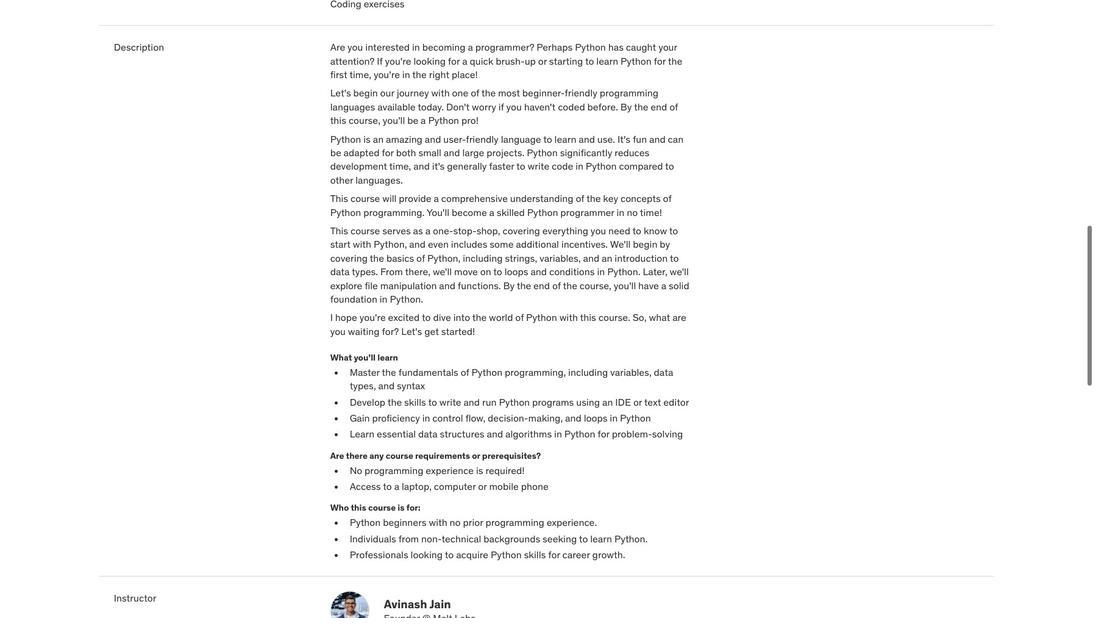 Task type: locate. For each thing, give the bounding box(es) containing it.
first
[[330, 68, 348, 81]]

is inside python is an amazing and user-friendly language to learn and use. it's fun and can be adapted for both small and large projects. python significantly reduces development time, and it's generally faster to write code in python compared to other languages.
[[364, 133, 371, 145]]

write inside what you'll learn master the fundamentals of python programming, including variables, data types, and syntax develop the skills to write and run python programs using an ide or text editor gain proficiency in control flow, decision-making, and loops in python learn essential data structures and algorithms in python for problem-solving
[[440, 396, 462, 408]]

2 are from the top
[[330, 450, 344, 461]]

becoming
[[423, 41, 466, 53]]

be
[[408, 114, 419, 126], [330, 146, 341, 159]]

0 vertical spatial you're
[[385, 55, 412, 67]]

1 vertical spatial including
[[569, 366, 608, 378]]

we'll left move
[[433, 266, 452, 278]]

you'll inside let's begin our journey with one of the most beginner-friendly programming languages available today. don't worry if you haven't coded before. by the end of this course, you'll be a python pro!
[[383, 114, 405, 126]]

write left code
[[528, 160, 550, 172]]

0 horizontal spatial be
[[330, 146, 341, 159]]

python down other
[[330, 206, 361, 218]]

1 vertical spatial data
[[654, 366, 674, 378]]

you inside i hope you're excited to dive into the world of python with this course. so, what are you waiting for? let's get started!
[[330, 325, 346, 337]]

who this course is for: python beginners with no prior programming experience. individuals from non-technical backgrounds seeking to learn python. professionals looking to acquire python skills for career growth.
[[330, 502, 648, 561]]

0 horizontal spatial let's
[[330, 87, 351, 99]]

course down languages.
[[351, 192, 380, 205]]

python up problem-
[[621, 412, 651, 424]]

1 vertical spatial you're
[[374, 68, 400, 81]]

our
[[380, 87, 395, 99]]

1 vertical spatial time,
[[390, 160, 411, 172]]

1 horizontal spatial is
[[398, 502, 405, 513]]

you up incentives.
[[591, 225, 607, 237]]

is up adapted
[[364, 133, 371, 145]]

for?
[[382, 325, 399, 337]]

what
[[649, 311, 671, 324]]

friendly up coded
[[565, 87, 598, 99]]

there
[[346, 450, 368, 461]]

you're down if
[[374, 68, 400, 81]]

language
[[501, 133, 542, 145]]

to inside what you'll learn master the fundamentals of python programming, including variables, data types, and syntax develop the skills to write and run python programs using an ide or text editor gain proficiency in control flow, decision-making, and loops in python learn essential data structures and algorithms in python for problem-solving
[[429, 396, 437, 408]]

0 vertical spatial let's
[[330, 87, 351, 99]]

be up amazing
[[408, 114, 419, 126]]

everything
[[543, 225, 589, 237]]

are inside are you interested in becoming a programmer? perhaps python has caught your attention? if you're looking for a quick brush-up or starting to learn python for the first time, you're in the right place!
[[330, 41, 345, 53]]

0 vertical spatial course,
[[349, 114, 381, 126]]

the down strings,
[[517, 279, 532, 291]]

you'll
[[354, 352, 376, 363]]

friendly inside let's begin our journey with one of the most beginner-friendly programming languages available today. don't worry if you haven't coded before. by the end of this course, you'll be a python pro!
[[565, 87, 598, 99]]

acquire
[[456, 549, 489, 561]]

to right starting
[[586, 55, 595, 67]]

0 vertical spatial is
[[364, 133, 371, 145]]

quick
[[470, 55, 494, 67]]

2 vertical spatial is
[[398, 502, 405, 513]]

data
[[330, 266, 350, 278], [654, 366, 674, 378], [419, 428, 438, 440]]

this
[[330, 192, 348, 205], [330, 225, 348, 237]]

python down "caught"
[[621, 55, 652, 67]]

0 horizontal spatial programming
[[365, 464, 424, 476]]

you
[[348, 41, 363, 53], [507, 101, 522, 113], [591, 225, 607, 237], [330, 325, 346, 337]]

phone
[[521, 480, 549, 492]]

1 vertical spatial friendly
[[466, 133, 499, 145]]

1 vertical spatial no
[[450, 516, 461, 529]]

compared
[[620, 160, 664, 172]]

python. down the 'manipulation'
[[390, 293, 423, 305]]

hope
[[335, 311, 357, 324]]

prerequisites?
[[483, 450, 541, 461]]

friendly
[[565, 87, 598, 99], [466, 133, 499, 145]]

looking inside who this course is for: python beginners with no prior programming experience. individuals from non-technical backgrounds seeking to learn python. professionals looking to acquire python skills for career growth.
[[411, 549, 443, 561]]

in down significantly
[[576, 160, 584, 172]]

loops down strings,
[[505, 266, 529, 278]]

0 horizontal spatial begin
[[354, 87, 378, 99]]

an down we'll
[[602, 252, 613, 264]]

has
[[609, 41, 624, 53]]

into
[[454, 311, 470, 324]]

variables, inside this course serves as a one-stop-shop, covering everything you need to know to start with python, and even includes some additional incentives. we'll begin by covering the basics of python, including strings, variables, and an introduction to data types. from there, we'll move on to loops and conditions in python. later, we'll explore file manipulation and functions. by the end of the course, you'll have a solid foundation in python.
[[540, 252, 581, 264]]

0 horizontal spatial no
[[450, 516, 461, 529]]

including up using
[[569, 366, 608, 378]]

is left the for:
[[398, 502, 405, 513]]

for left 'both'
[[382, 146, 394, 159]]

0 vertical spatial data
[[330, 266, 350, 278]]

you inside let's begin our journey with one of the most beginner-friendly programming languages available today. don't worry if you haven't coded before. by the end of this course, you'll be a python pro!
[[507, 101, 522, 113]]

2 vertical spatial an
[[603, 396, 613, 408]]

significantly
[[561, 146, 613, 159]]

0 horizontal spatial python,
[[374, 238, 407, 250]]

python up run on the bottom of page
[[472, 366, 503, 378]]

0 horizontal spatial end
[[534, 279, 550, 291]]

0 vertical spatial by
[[621, 101, 632, 113]]

2 horizontal spatial data
[[654, 366, 674, 378]]

by inside this course serves as a one-stop-shop, covering everything you need to know to start with python, and even includes some additional incentives. we'll begin by covering the basics of python, including strings, variables, and an introduction to data types. from there, we'll move on to loops and conditions in python. later, we'll explore file manipulation and functions. by the end of the course, you'll have a solid foundation in python.
[[504, 279, 515, 291]]

write
[[528, 160, 550, 172], [440, 396, 462, 408]]

programming down any
[[365, 464, 424, 476]]

1 vertical spatial an
[[602, 252, 613, 264]]

to right on
[[494, 266, 503, 278]]

0 vertical spatial are
[[330, 41, 345, 53]]

and up the small at top left
[[425, 133, 441, 145]]

variables, inside what you'll learn master the fundamentals of python programming, including variables, data types, and syntax develop the skills to write and run python programs using an ide or text editor gain proficiency in control flow, decision-making, and loops in python learn essential data structures and algorithms in python for problem-solving
[[611, 366, 652, 378]]

with right start
[[353, 238, 372, 250]]

1 vertical spatial end
[[534, 279, 550, 291]]

course down essential
[[386, 450, 414, 461]]

skilled
[[497, 206, 525, 218]]

python down today. on the left of the page
[[429, 114, 459, 126]]

course up the beginners
[[368, 502, 396, 513]]

flow,
[[466, 412, 486, 424]]

0 vertical spatial including
[[463, 252, 503, 264]]

we'll up solid at the top right of page
[[670, 266, 689, 278]]

0 horizontal spatial loops
[[505, 266, 529, 278]]

no down concepts
[[627, 206, 638, 218]]

learn down has
[[597, 55, 619, 67]]

0 vertical spatial looking
[[414, 55, 446, 67]]

1 vertical spatial is
[[476, 464, 484, 476]]

for:
[[407, 502, 421, 513]]

this down languages
[[330, 114, 347, 126]]

0 horizontal spatial course,
[[349, 114, 381, 126]]

are
[[330, 41, 345, 53], [330, 450, 344, 461]]

develop
[[350, 396, 386, 408]]

1 vertical spatial this
[[581, 311, 597, 324]]

0 horizontal spatial this
[[330, 114, 347, 126]]

to inside i hope you're excited to dive into the world of python with this course. so, what are you waiting for? let's get started!
[[422, 311, 431, 324]]

learn inside python is an amazing and user-friendly language to learn and use. it's fun and can be adapted for both small and large projects. python significantly reduces development time, and it's generally faster to write code in python compared to other languages.
[[555, 133, 577, 145]]

1 vertical spatial by
[[504, 279, 515, 291]]

0 vertical spatial no
[[627, 206, 638, 218]]

move
[[455, 266, 478, 278]]

or
[[539, 55, 547, 67], [634, 396, 643, 408], [472, 450, 481, 461], [479, 480, 487, 492]]

shop,
[[477, 225, 501, 237]]

1 vertical spatial variables,
[[611, 366, 652, 378]]

looking inside are you interested in becoming a programmer? perhaps python has caught your attention? if you're looking for a quick brush-up or starting to learn python for the first time, you're in the right place!
[[414, 55, 446, 67]]

write inside python is an amazing and user-friendly language to learn and use. it's fun and can be adapted for both small and large projects. python significantly reduces development time, and it's generally faster to write code in python compared to other languages.
[[528, 160, 550, 172]]

introduction
[[615, 252, 668, 264]]

0 vertical spatial an
[[373, 133, 384, 145]]

1 horizontal spatial end
[[651, 101, 668, 113]]

you'll
[[383, 114, 405, 126], [614, 279, 637, 291]]

is left required!
[[476, 464, 484, 476]]

1 horizontal spatial including
[[569, 366, 608, 378]]

0 vertical spatial covering
[[503, 225, 540, 237]]

0 vertical spatial friendly
[[565, 87, 598, 99]]

up
[[525, 55, 536, 67]]

in up the journey
[[403, 68, 410, 81]]

1 vertical spatial looking
[[411, 549, 443, 561]]

let's down excited
[[402, 325, 422, 337]]

a down today. on the left of the page
[[421, 114, 426, 126]]

of inside what you'll learn master the fundamentals of python programming, including variables, data types, and syntax develop the skills to write and run python programs using an ide or text editor gain proficiency in control flow, decision-making, and loops in python learn essential data structures and algorithms in python for problem-solving
[[461, 366, 470, 378]]

1 vertical spatial course,
[[580, 279, 612, 291]]

with inside i hope you're excited to dive into the world of python with this course. so, what are you waiting for? let's get started!
[[560, 311, 578, 324]]

2 horizontal spatial this
[[581, 311, 597, 324]]

and down strings,
[[531, 266, 547, 278]]

attention?
[[330, 55, 375, 67]]

of inside i hope you're excited to dive into the world of python with this course. so, what are you waiting for? let's get started!
[[516, 311, 524, 324]]

1 vertical spatial you'll
[[614, 279, 637, 291]]

1 vertical spatial python,
[[428, 252, 461, 264]]

0 vertical spatial this
[[330, 114, 347, 126]]

programming inside are there any course requirements or prerequisites? no programming experience is required! access to a laptop, computer or mobile phone
[[365, 464, 424, 476]]

time, inside python is an amazing and user-friendly language to learn and use. it's fun and can be adapted for both small and large projects. python significantly reduces development time, and it's generally faster to write code in python compared to other languages.
[[390, 160, 411, 172]]

2 vertical spatial this
[[351, 502, 367, 513]]

looking down non-
[[411, 549, 443, 561]]

variables, up conditions
[[540, 252, 581, 264]]

comprehensive
[[442, 192, 508, 205]]

including up on
[[463, 252, 503, 264]]

are you interested in becoming a programmer? perhaps python has caught your attention? if you're looking for a quick brush-up or starting to learn python for the first time, you're in the right place!
[[330, 41, 683, 81]]

skills inside what you'll learn master the fundamentals of python programming, including variables, data types, and syntax develop the skills to write and run python programs using an ide or text editor gain proficiency in control flow, decision-making, and loops in python learn essential data structures and algorithms in python for problem-solving
[[405, 396, 426, 408]]

growth.
[[593, 549, 626, 561]]

a left laptop,
[[395, 480, 400, 492]]

get
[[425, 325, 439, 337]]

requirements
[[416, 450, 470, 461]]

python,
[[374, 238, 407, 250], [428, 252, 461, 264]]

learn up growth.
[[591, 532, 613, 545]]

a
[[468, 41, 473, 53], [463, 55, 468, 67], [421, 114, 426, 126], [434, 192, 439, 205], [490, 206, 495, 218], [426, 225, 431, 237], [662, 279, 667, 291], [395, 480, 400, 492]]

in left the control
[[423, 412, 430, 424]]

end
[[651, 101, 668, 113], [534, 279, 550, 291]]

serves
[[383, 225, 411, 237]]

a inside let's begin our journey with one of the most beginner-friendly programming languages available today. don't worry if you haven't coded before. by the end of this course, you'll be a python pro!
[[421, 114, 426, 126]]

by right the functions.
[[504, 279, 515, 291]]

be left adapted
[[330, 146, 341, 159]]

0 horizontal spatial you'll
[[383, 114, 405, 126]]

looking up the 'right'
[[414, 55, 446, 67]]

end right before.
[[651, 101, 668, 113]]

will
[[383, 192, 397, 205]]

with left course.
[[560, 311, 578, 324]]

2 horizontal spatial programming
[[600, 87, 659, 99]]

stop-
[[454, 225, 477, 237]]

1 vertical spatial are
[[330, 450, 344, 461]]

manipulation
[[381, 279, 437, 291]]

faster
[[490, 160, 515, 172]]

to right need
[[633, 225, 642, 237]]

1 horizontal spatial skills
[[524, 549, 546, 561]]

python. up growth.
[[615, 532, 648, 545]]

to
[[586, 55, 595, 67], [544, 133, 553, 145], [517, 160, 526, 172], [666, 160, 675, 172], [633, 225, 642, 237], [670, 225, 679, 237], [670, 252, 679, 264], [494, 266, 503, 278], [422, 311, 431, 324], [429, 396, 437, 408], [383, 480, 392, 492], [579, 532, 588, 545], [445, 549, 454, 561]]

1 horizontal spatial be
[[408, 114, 419, 126]]

1 we'll from the left
[[433, 266, 452, 278]]

are for are you interested in becoming a programmer? perhaps python has caught your attention? if you're looking for a quick brush-up or starting to learn python for the first time, you're in the right place!
[[330, 41, 345, 53]]

1 horizontal spatial course,
[[580, 279, 612, 291]]

covering up "additional"
[[503, 225, 540, 237]]

to right access
[[383, 480, 392, 492]]

programming up before.
[[600, 87, 659, 99]]

1 horizontal spatial begin
[[633, 238, 658, 250]]

python, down serves
[[374, 238, 407, 250]]

1 horizontal spatial you'll
[[614, 279, 637, 291]]

1 horizontal spatial let's
[[402, 325, 422, 337]]

an up adapted
[[373, 133, 384, 145]]

0 horizontal spatial is
[[364, 133, 371, 145]]

you're inside i hope you're excited to dive into the world of python with this course. so, what are you waiting for? let's get started!
[[360, 311, 386, 324]]

even
[[428, 238, 449, 250]]

2 vertical spatial python.
[[615, 532, 648, 545]]

1 vertical spatial programming
[[365, 464, 424, 476]]

in down key
[[617, 206, 625, 218]]

this inside this course serves as a one-stop-shop, covering everything you need to know to start with python, and even includes some additional incentives. we'll begin by covering the basics of python, including strings, variables, and an introduction to data types. from there, we'll move on to loops and conditions in python. later, we'll explore file manipulation and functions. by the end of the course, you'll have a solid foundation in python.
[[330, 225, 348, 237]]

1 vertical spatial skills
[[524, 549, 546, 561]]

0 vertical spatial variables,
[[540, 252, 581, 264]]

to up get
[[422, 311, 431, 324]]

begin
[[354, 87, 378, 99], [633, 238, 658, 250]]

2 this from the top
[[330, 225, 348, 237]]

1 horizontal spatial time,
[[390, 160, 411, 172]]

time, down 'both'
[[390, 160, 411, 172]]

no
[[627, 206, 638, 218], [450, 516, 461, 529]]

of right world
[[516, 311, 524, 324]]

begin up languages
[[354, 87, 378, 99]]

beginner-
[[523, 87, 565, 99]]

a up you'll at the top
[[434, 192, 439, 205]]

0 horizontal spatial write
[[440, 396, 462, 408]]

is inside who this course is for: python beginners with no prior programming experience. individuals from non-technical backgrounds seeking to learn python. professionals looking to acquire python skills for career growth.
[[398, 502, 405, 513]]

or inside are you interested in becoming a programmer? perhaps python has caught your attention? if you're looking for a quick brush-up or starting to learn python for the first time, you're in the right place!
[[539, 55, 547, 67]]

with
[[432, 87, 450, 99], [353, 238, 372, 250], [560, 311, 578, 324], [429, 516, 448, 529]]

what you'll learn master the fundamentals of python programming, including variables, data types, and syntax develop the skills to write and run python programs using an ide or text editor gain proficiency in control flow, decision-making, and loops in python learn essential data structures and algorithms in python for problem-solving
[[330, 352, 690, 440]]

computer
[[434, 480, 476, 492]]

of right fundamentals
[[461, 366, 470, 378]]

write up the control
[[440, 396, 462, 408]]

today.
[[418, 101, 444, 113]]

the inside this course will provide a comprehensive understanding of the key concepts of python programming. you'll become a skilled python programmer in no time!
[[587, 192, 601, 205]]

0 horizontal spatial including
[[463, 252, 503, 264]]

of
[[471, 87, 480, 99], [670, 101, 679, 113], [576, 192, 585, 205], [664, 192, 672, 205], [417, 252, 425, 264], [553, 279, 561, 291], [516, 311, 524, 324], [461, 366, 470, 378]]

1 vertical spatial let's
[[402, 325, 422, 337]]

loops down using
[[584, 412, 608, 424]]

1 vertical spatial covering
[[330, 252, 368, 264]]

1 horizontal spatial this
[[351, 502, 367, 513]]

making,
[[529, 412, 563, 424]]

1 horizontal spatial no
[[627, 206, 638, 218]]

0 vertical spatial be
[[408, 114, 419, 126]]

gain
[[350, 412, 370, 424]]

2 vertical spatial you're
[[360, 311, 386, 324]]

1 horizontal spatial covering
[[503, 225, 540, 237]]

0 vertical spatial end
[[651, 101, 668, 113]]

0 vertical spatial this
[[330, 192, 348, 205]]

time, inside are you interested in becoming a programmer? perhaps python has caught your attention? if you're looking for a quick brush-up or starting to learn python for the first time, you're in the right place!
[[350, 68, 372, 81]]

a up quick
[[468, 41, 473, 53]]

course inside who this course is for: python beginners with no prior programming experience. individuals from non-technical backgrounds seeking to learn python. professionals looking to acquire python skills for career growth.
[[368, 502, 396, 513]]

data up text on the right bottom of page
[[654, 366, 674, 378]]

programming inside let's begin our journey with one of the most beginner-friendly programming languages available today. don't worry if you haven't coded before. by the end of this course, you'll be a python pro!
[[600, 87, 659, 99]]

1 horizontal spatial by
[[621, 101, 632, 113]]

you're up waiting on the left
[[360, 311, 386, 324]]

1 horizontal spatial data
[[419, 428, 438, 440]]

variables,
[[540, 252, 581, 264], [611, 366, 652, 378]]

0 horizontal spatial we'll
[[433, 266, 452, 278]]

access
[[350, 480, 381, 492]]

1 horizontal spatial we'll
[[670, 266, 689, 278]]

to down can
[[666, 160, 675, 172]]

looking
[[414, 55, 446, 67], [411, 549, 443, 561]]

for inside python is an amazing and user-friendly language to learn and use. it's fun and can be adapted for both small and large projects. python significantly reduces development time, and it's generally faster to write code in python compared to other languages.
[[382, 146, 394, 159]]

1 vertical spatial be
[[330, 146, 341, 159]]

you right if at the top of the page
[[507, 101, 522, 113]]

0 vertical spatial time,
[[350, 68, 372, 81]]

course, down languages
[[349, 114, 381, 126]]

0 vertical spatial skills
[[405, 396, 426, 408]]

0 horizontal spatial skills
[[405, 396, 426, 408]]

data inside this course serves as a one-stop-shop, covering everything you need to know to start with python, and even includes some additional incentives. we'll begin by covering the basics of python, including strings, variables, and an introduction to data types. from there, we'll move on to loops and conditions in python. later, we'll explore file manipulation and functions. by the end of the course, you'll have a solid foundation in python.
[[330, 266, 350, 278]]

1 vertical spatial loops
[[584, 412, 608, 424]]

course, inside let's begin our journey with one of the most beginner-friendly programming languages available today. don't worry if you haven't coded before. by the end of this course, you'll be a python pro!
[[349, 114, 381, 126]]

with up non-
[[429, 516, 448, 529]]

1 horizontal spatial programming
[[486, 516, 545, 529]]

and right fun
[[650, 133, 666, 145]]

can
[[668, 133, 684, 145]]

some
[[490, 238, 514, 250]]

or right ide
[[634, 396, 643, 408]]

this up start
[[330, 225, 348, 237]]

0 horizontal spatial time,
[[350, 68, 372, 81]]

1 are from the top
[[330, 41, 345, 53]]

1 vertical spatial this
[[330, 225, 348, 237]]

languages.
[[356, 174, 403, 186]]

0 vertical spatial python,
[[374, 238, 407, 250]]

loops inside this course serves as a one-stop-shop, covering everything you need to know to start with python, and even includes some additional incentives. we'll begin by covering the basics of python, including strings, variables, and an introduction to data types. from there, we'll move on to loops and conditions in python. later, we'll explore file manipulation and functions. by the end of the course, you'll have a solid foundation in python.
[[505, 266, 529, 278]]

1 this from the top
[[330, 192, 348, 205]]

0 vertical spatial begin
[[354, 87, 378, 99]]

0 vertical spatial write
[[528, 160, 550, 172]]

0 vertical spatial you'll
[[383, 114, 405, 126]]

are
[[673, 311, 687, 324]]

1 horizontal spatial variables,
[[611, 366, 652, 378]]

by
[[660, 238, 671, 250]]

it's
[[618, 133, 631, 145]]

0 horizontal spatial by
[[504, 279, 515, 291]]

0 horizontal spatial data
[[330, 266, 350, 278]]

seeking
[[543, 532, 577, 545]]

file
[[365, 279, 378, 291]]

no
[[350, 464, 363, 476]]

programs
[[533, 396, 574, 408]]

0 vertical spatial programming
[[600, 87, 659, 99]]

let's inside i hope you're excited to dive into the world of python with this course. so, what are you waiting for? let's get started!
[[402, 325, 422, 337]]

course.
[[599, 311, 631, 324]]

this inside this course will provide a comprehensive understanding of the key concepts of python programming. you'll become a skilled python programmer in no time!
[[330, 192, 348, 205]]

1 vertical spatial begin
[[633, 238, 658, 250]]

are inside are there any course requirements or prerequisites? no programming experience is required! access to a laptop, computer or mobile phone
[[330, 450, 344, 461]]

be inside let's begin our journey with one of the most beginner-friendly programming languages available today. don't worry if you haven't coded before. by the end of this course, you'll be a python pro!
[[408, 114, 419, 126]]

1 horizontal spatial python,
[[428, 252, 461, 264]]

1 horizontal spatial friendly
[[565, 87, 598, 99]]

including inside this course serves as a one-stop-shop, covering everything you need to know to start with python, and even includes some additional incentives. we'll begin by covering the basics of python, including strings, variables, and an introduction to data types. from there, we'll move on to loops and conditions in python. later, we'll explore file manipulation and functions. by the end of the course, you'll have a solid foundation in python.
[[463, 252, 503, 264]]

solid
[[669, 279, 690, 291]]

python left has
[[575, 41, 606, 53]]

covering down start
[[330, 252, 368, 264]]

1 vertical spatial write
[[440, 396, 462, 408]]

an left ide
[[603, 396, 613, 408]]

have
[[639, 279, 659, 291]]

data up explore
[[330, 266, 350, 278]]



Task type: describe. For each thing, give the bounding box(es) containing it.
to up by
[[670, 225, 679, 237]]

ide
[[616, 396, 632, 408]]

2 vertical spatial data
[[419, 428, 438, 440]]

pro!
[[462, 114, 479, 126]]

to down technical
[[445, 549, 454, 561]]

begin inside let's begin our journey with one of the most beginner-friendly programming languages available today. don't worry if you haven't coded before. by the end of this course, you'll be a python pro!
[[354, 87, 378, 99]]

learn
[[350, 428, 375, 440]]

world
[[489, 311, 513, 324]]

the down your
[[669, 55, 683, 67]]

1 vertical spatial python.
[[390, 293, 423, 305]]

be inside python is an amazing and user-friendly language to learn and use. it's fun and can be adapted for both small and large projects. python significantly reduces development time, and it's generally faster to write code in python compared to other languages.
[[330, 146, 341, 159]]

in down the 'manipulation'
[[380, 293, 388, 305]]

individuals
[[350, 532, 396, 545]]

for down becoming
[[448, 55, 460, 67]]

to right faster
[[517, 160, 526, 172]]

is inside are there any course requirements or prerequisites? no programming experience is required! access to a laptop, computer or mobile phone
[[476, 464, 484, 476]]

or down structures
[[472, 450, 481, 461]]

course inside this course serves as a one-stop-shop, covering everything you need to know to start with python, and even includes some additional incentives. we'll begin by covering the basics of python, including strings, variables, and an introduction to data types. from there, we'll move on to loops and conditions in python. later, we'll explore file manipulation and functions. by the end of the course, you'll have a solid foundation in python.
[[351, 225, 380, 237]]

and down incentives.
[[584, 252, 600, 264]]

and down decision-
[[487, 428, 503, 440]]

the inside i hope you're excited to dive into the world of python with this course. so, what are you waiting for? let's get started!
[[473, 311, 487, 324]]

let's inside let's begin our journey with one of the most beginner-friendly programming languages available today. don't worry if you haven't coded before. by the end of this course, you'll be a python pro!
[[330, 87, 351, 99]]

fundamentals
[[399, 366, 459, 378]]

on
[[481, 266, 492, 278]]

this for this course will provide a comprehensive understanding of the key concepts of python programming. you'll become a skilled python programmer in no time!
[[330, 192, 348, 205]]

programmer
[[561, 206, 615, 218]]

to right language
[[544, 133, 553, 145]]

right
[[429, 68, 450, 81]]

or left "mobile"
[[479, 480, 487, 492]]

no inside who this course is for: python beginners with no prior programming experience. individuals from non-technical backgrounds seeking to learn python. professionals looking to acquire python skills for career growth.
[[450, 516, 461, 529]]

learn inside what you'll learn master the fundamentals of python programming, including variables, data types, and syntax develop the skills to write and run python programs using an ide or text editor gain proficiency in control flow, decision-making, and loops in python learn essential data structures and algorithms in python for problem-solving
[[378, 352, 398, 363]]

are there any course requirements or prerequisites? no programming experience is required! access to a laptop, computer or mobile phone
[[330, 450, 549, 492]]

what
[[330, 352, 352, 363]]

of up can
[[670, 101, 679, 113]]

proficiency
[[372, 412, 420, 424]]

your
[[659, 41, 678, 53]]

concepts
[[621, 192, 661, 205]]

and up significantly
[[579, 133, 595, 145]]

for inside who this course is for: python beginners with no prior programming experience. individuals from non-technical backgrounds seeking to learn python. professionals looking to acquire python skills for career growth.
[[549, 549, 561, 561]]

start
[[330, 238, 351, 250]]

perhaps
[[537, 41, 573, 53]]

this for this course serves as a one-stop-shop, covering everything you need to know to start with python, and even includes some additional incentives. we'll begin by covering the basics of python, including strings, variables, and an introduction to data types. from there, we'll move on to loops and conditions in python. later, we'll explore file manipulation and functions. by the end of the course, you'll have a solid foundation in python.
[[330, 225, 348, 237]]

a right as
[[426, 225, 431, 237]]

haven't
[[525, 101, 556, 113]]

for down your
[[654, 55, 666, 67]]

before.
[[588, 101, 619, 113]]

from
[[381, 266, 403, 278]]

most
[[498, 87, 520, 99]]

begin inside this course serves as a one-stop-shop, covering everything you need to know to start with python, and even includes some additional incentives. we'll begin by covering the basics of python, including strings, variables, and an introduction to data types. from there, we'll move on to loops and conditions in python. later, we'll explore file manipulation and functions. by the end of the course, you'll have a solid foundation in python.
[[633, 238, 658, 250]]

experience.
[[547, 516, 597, 529]]

you inside are you interested in becoming a programmer? perhaps python has caught your attention? if you're looking for a quick brush-up or starting to learn python for the first time, you're in the right place!
[[348, 41, 363, 53]]

programming.
[[364, 206, 425, 218]]

one
[[452, 87, 469, 99]]

python up adapted
[[330, 133, 361, 145]]

a inside are there any course requirements or prerequisites? no programming experience is required! access to a laptop, computer or mobile phone
[[395, 480, 400, 492]]

with inside let's begin our journey with one of the most beginner-friendly programming languages available today. don't worry if you haven't coded before. by the end of this course, you'll be a python pro!
[[432, 87, 450, 99]]

avinash jain
[[384, 596, 451, 611]]

to down by
[[670, 252, 679, 264]]

for inside what you'll learn master the fundamentals of python programming, including variables, data types, and syntax develop the skills to write and run python programs using an ide or text editor gain proficiency in control flow, decision-making, and loops in python learn essential data structures and algorithms in python for problem-solving
[[598, 428, 610, 440]]

career
[[563, 549, 590, 561]]

and down using
[[566, 412, 582, 424]]

both
[[396, 146, 416, 159]]

and right types,
[[379, 380, 395, 392]]

python up decision-
[[499, 396, 530, 408]]

python. inside who this course is for: python beginners with no prior programming experience. individuals from non-technical backgrounds seeking to learn python. professionals looking to acquire python skills for career growth.
[[615, 532, 648, 545]]

no inside this course will provide a comprehensive understanding of the key concepts of python programming. you'll become a skilled python programmer in no time!
[[627, 206, 638, 218]]

i hope you're excited to dive into the world of python with this course. so, what are you waiting for? let's get started!
[[330, 311, 687, 337]]

of up there,
[[417, 252, 425, 264]]

editor
[[664, 396, 690, 408]]

mobile
[[490, 480, 519, 492]]

with inside this course serves as a one-stop-shop, covering everything you need to know to start with python, and even includes some additional incentives. we'll begin by covering the basics of python, including strings, variables, and an introduction to data types. from there, we'll move on to loops and conditions in python. later, we'll explore file manipulation and functions. by the end of the course, you'll have a solid foundation in python.
[[353, 238, 372, 250]]

conditions
[[550, 266, 595, 278]]

avinash
[[384, 596, 428, 611]]

prior
[[463, 516, 484, 529]]

problem-
[[612, 428, 653, 440]]

excited
[[388, 311, 420, 324]]

python inside i hope you're excited to dive into the world of python with this course. so, what are you waiting for? let's get started!
[[527, 311, 558, 324]]

in inside this course will provide a comprehensive understanding of the key concepts of python programming. you'll become a skilled python programmer in no time!
[[617, 206, 625, 218]]

time!
[[640, 206, 663, 218]]

2 we'll from the left
[[670, 266, 689, 278]]

adapted
[[344, 146, 380, 159]]

of right one
[[471, 87, 480, 99]]

in down ide
[[610, 412, 618, 424]]

programmer?
[[476, 41, 535, 53]]

programming inside who this course is for: python beginners with no prior programming experience. individuals from non-technical backgrounds seeking to learn python. professionals looking to acquire python skills for career growth.
[[486, 516, 545, 529]]

in right conditions
[[598, 266, 605, 278]]

loops inside what you'll learn master the fundamentals of python programming, including variables, data types, and syntax develop the skills to write and run python programs using an ide or text editor gain proficiency in control flow, decision-making, and loops in python learn essential data structures and algorithms in python for problem-solving
[[584, 412, 608, 424]]

the up proficiency
[[388, 396, 402, 408]]

coded
[[558, 101, 586, 113]]

of up programmer
[[576, 192, 585, 205]]

the right master
[[382, 366, 397, 378]]

and up flow,
[[464, 396, 480, 408]]

python down "understanding"
[[528, 206, 559, 218]]

by inside let's begin our journey with one of the most beginner-friendly programming languages available today. don't worry if you haven't coded before. by the end of this course, you'll be a python pro!
[[621, 101, 632, 113]]

you inside this course serves as a one-stop-shop, covering everything you need to know to start with python, and even includes some additional incentives. we'll begin by covering the basics of python, including strings, variables, and an introduction to data types. from there, we'll move on to loops and conditions in python. later, we'll explore file manipulation and functions. by the end of the course, you'll have a solid foundation in python.
[[591, 225, 607, 237]]

you'll inside this course serves as a one-stop-shop, covering everything you need to know to start with python, and even includes some additional incentives. we'll begin by covering the basics of python, including strings, variables, and an introduction to data types. from there, we'll move on to loops and conditions in python. later, we'll explore file manipulation and functions. by the end of the course, you'll have a solid foundation in python.
[[614, 279, 637, 291]]

end inside let's begin our journey with one of the most beginner-friendly programming languages available today. don't worry if you haven't coded before. by the end of this course, you'll be a python pro!
[[651, 101, 668, 113]]

this inside who this course is for: python beginners with no prior programming experience. individuals from non-technical backgrounds seeking to learn python. professionals looking to acquire python skills for career growth.
[[351, 502, 367, 513]]

of right concepts
[[664, 192, 672, 205]]

non-
[[422, 532, 442, 545]]

course, inside this course serves as a one-stop-shop, covering everything you need to know to start with python, and even includes some additional incentives. we'll begin by covering the basics of python, including strings, variables, and an introduction to data types. from there, we'll move on to loops and conditions in python. later, we'll explore file manipulation and functions. by the end of the course, you'll have a solid foundation in python.
[[580, 279, 612, 291]]

laptop,
[[402, 480, 432, 492]]

and down user-
[[444, 146, 460, 159]]

programming,
[[505, 366, 566, 378]]

an inside what you'll learn master the fundamentals of python programming, including variables, data types, and syntax develop the skills to write and run python programs using an ide or text editor gain proficiency in control flow, decision-making, and loops in python learn essential data structures and algorithms in python for problem-solving
[[603, 396, 613, 408]]

python down backgrounds
[[491, 549, 522, 561]]

to up career
[[579, 532, 588, 545]]

place!
[[452, 68, 478, 81]]

professionals
[[350, 549, 409, 561]]

this inside i hope you're excited to dive into the world of python with this course. so, what are you waiting for? let's get started!
[[581, 311, 597, 324]]

basics
[[387, 252, 414, 264]]

brush-
[[496, 55, 525, 67]]

friendly inside python is an amazing and user-friendly language to learn and use. it's fun and can be adapted for both small and large projects. python significantly reduces development time, and it's generally faster to write code in python compared to other languages.
[[466, 133, 499, 145]]

learn inside are you interested in becoming a programmer? perhaps python has caught your attention? if you're looking for a quick brush-up or starting to learn python for the first time, you're in the right place!
[[597, 55, 619, 67]]

in left becoming
[[412, 41, 420, 53]]

required!
[[486, 464, 525, 476]]

0 vertical spatial python.
[[608, 266, 641, 278]]

there,
[[405, 266, 431, 278]]

and down the small at top left
[[414, 160, 430, 172]]

provide
[[399, 192, 432, 205]]

journey
[[397, 87, 429, 99]]

python down significantly
[[586, 160, 617, 172]]

as
[[413, 225, 423, 237]]

learn inside who this course is for: python beginners with no prior programming experience. individuals from non-technical backgrounds seeking to learn python. professionals looking to acquire python skills for career growth.
[[591, 532, 613, 545]]

this inside let's begin our journey with one of the most beginner-friendly programming languages available today. don't worry if you haven't coded before. by the end of this course, you'll be a python pro!
[[330, 114, 347, 126]]

backgrounds
[[484, 532, 541, 545]]

a up shop,
[[490, 206, 495, 218]]

the up the journey
[[413, 68, 427, 81]]

let's begin our journey with one of the most beginner-friendly programming languages available today. don't worry if you haven't coded before. by the end of this course, you'll be a python pro!
[[330, 87, 679, 126]]

started!
[[442, 325, 475, 337]]

a right have
[[662, 279, 667, 291]]

other
[[330, 174, 353, 186]]

to inside are there any course requirements or prerequisites? no programming experience is required! access to a laptop, computer or mobile phone
[[383, 480, 392, 492]]

the up types.
[[370, 252, 384, 264]]

an inside this course serves as a one-stop-shop, covering everything you need to know to start with python, and even includes some additional incentives. we'll begin by covering the basics of python, including strings, variables, and an introduction to data types. from there, we'll move on to loops and conditions in python. later, we'll explore file manipulation and functions. by the end of the course, you'll have a solid foundation in python.
[[602, 252, 613, 264]]

starting
[[550, 55, 583, 67]]

are for are there any course requirements or prerequisites? no programming experience is required! access to a laptop, computer or mobile phone
[[330, 450, 344, 461]]

if
[[377, 55, 383, 67]]

with inside who this course is for: python beginners with no prior programming experience. individuals from non-technical backgrounds seeking to learn python. professionals looking to acquire python skills for career growth.
[[429, 516, 448, 529]]

types.
[[352, 266, 378, 278]]

small
[[419, 146, 442, 159]]

of down conditions
[[553, 279, 561, 291]]

python is an amazing and user-friendly language to learn and use. it's fun and can be adapted for both small and large projects. python significantly reduces development time, and it's generally faster to write code in python compared to other languages.
[[330, 133, 684, 186]]

end inside this course serves as a one-stop-shop, covering everything you need to know to start with python, and even includes some additional incentives. we'll begin by covering the basics of python, including strings, variables, and an introduction to data types. from there, we'll move on to loops and conditions in python. later, we'll explore file manipulation and functions. by the end of the course, you'll have a solid foundation in python.
[[534, 279, 550, 291]]

including inside what you'll learn master the fundamentals of python programming, including variables, data types, and syntax develop the skills to write and run python programs using an ide or text editor gain proficiency in control flow, decision-making, and loops in python learn essential data structures and algorithms in python for problem-solving
[[569, 366, 608, 378]]

the down conditions
[[563, 279, 578, 291]]

in inside python is an amazing and user-friendly language to learn and use. it's fun and can be adapted for both small and large projects. python significantly reduces development time, and it's generally faster to write code in python compared to other languages.
[[576, 160, 584, 172]]

and down move
[[439, 279, 456, 291]]

python up code
[[527, 146, 558, 159]]

know
[[644, 225, 668, 237]]

text
[[645, 396, 662, 408]]

course inside this course will provide a comprehensive understanding of the key concepts of python programming. you'll become a skilled python programmer in no time!
[[351, 192, 380, 205]]

any
[[370, 450, 384, 461]]

who
[[330, 502, 349, 513]]

the up worry
[[482, 87, 496, 99]]

python up individuals
[[350, 516, 381, 529]]

run
[[483, 396, 497, 408]]

worry
[[472, 101, 497, 113]]

strings,
[[505, 252, 538, 264]]

an inside python is an amazing and user-friendly language to learn and use. it's fun and can be adapted for both small and large projects. python significantly reduces development time, and it's generally faster to write code in python compared to other languages.
[[373, 133, 384, 145]]

later,
[[643, 266, 668, 278]]

or inside what you'll learn master the fundamentals of python programming, including variables, data types, and syntax develop the skills to write and run python programs using an ide or text editor gain proficiency in control flow, decision-making, and loops in python learn essential data structures and algorithms in python for problem-solving
[[634, 396, 643, 408]]

python down using
[[565, 428, 596, 440]]

generally
[[447, 160, 487, 172]]

structures
[[440, 428, 485, 440]]

master
[[350, 366, 380, 378]]

understanding
[[511, 192, 574, 205]]

python inside let's begin our journey with one of the most beginner-friendly programming languages available today. don't worry if you haven't coded before. by the end of this course, you'll be a python pro!
[[429, 114, 459, 126]]

to inside are you interested in becoming a programmer? perhaps python has caught your attention? if you're looking for a quick brush-up or starting to learn python for the first time, you're in the right place!
[[586, 55, 595, 67]]

experience
[[426, 464, 474, 476]]

using
[[577, 396, 600, 408]]

skills inside who this course is for: python beginners with no prior programming experience. individuals from non-technical backgrounds seeking to learn python. professionals looking to acquire python skills for career growth.
[[524, 549, 546, 561]]

foundation
[[330, 293, 378, 305]]

incentives.
[[562, 238, 608, 250]]

course inside are there any course requirements or prerequisites? no programming experience is required! access to a laptop, computer or mobile phone
[[386, 450, 414, 461]]

i
[[330, 311, 333, 324]]

the up fun
[[634, 101, 649, 113]]

and down as
[[410, 238, 426, 250]]

key
[[604, 192, 619, 205]]

large
[[463, 146, 485, 159]]

a up place!
[[463, 55, 468, 67]]

in down making,
[[555, 428, 563, 440]]



Task type: vqa. For each thing, say whether or not it's contained in the screenshot.
Training 5 or more people? Get your team access to Udemy's top 25,000+ courses
no



